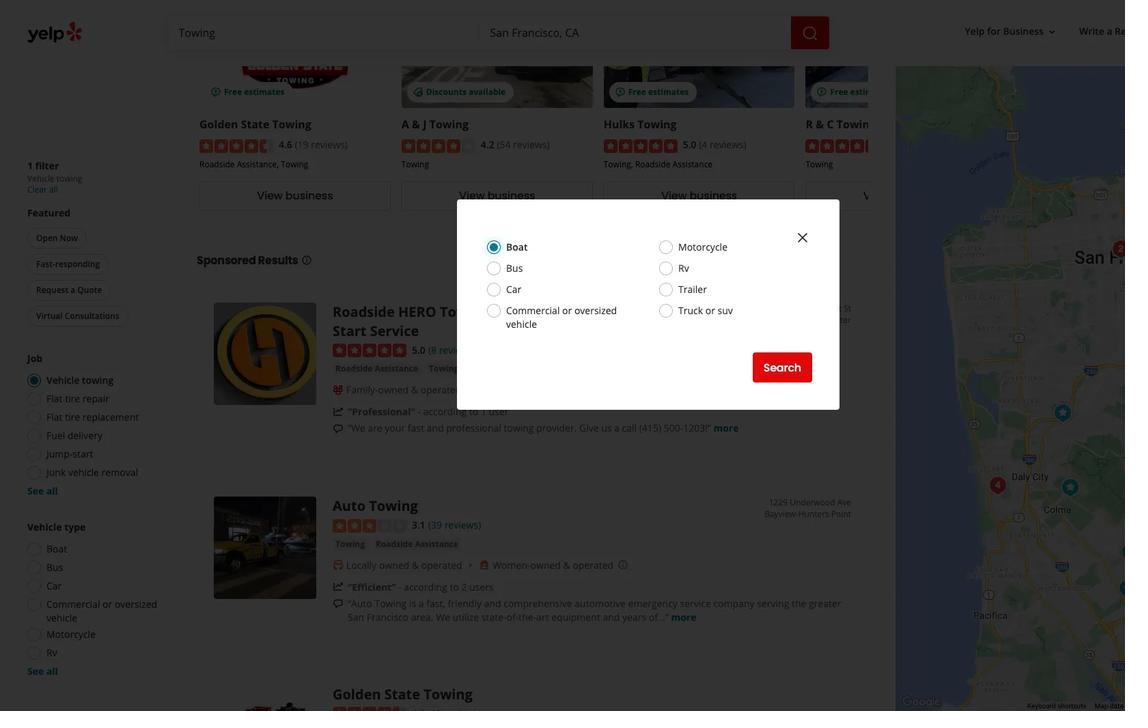 Task type: vqa. For each thing, say whether or not it's contained in the screenshot.
topmost according
yes



Task type: describe. For each thing, give the bounding box(es) containing it.
free estimates link for hulks towing
[[604, 0, 795, 108]]

commercial or oversized vehicle inside option group
[[46, 598, 157, 625]]

see all button for junk vehicle removal
[[27, 485, 58, 498]]

family-
[[347, 384, 379, 397]]

1 vertical spatial golden state towing
[[333, 685, 473, 704]]

(8 reviews) link
[[429, 342, 476, 357]]

roadside hero towing network and jump start service image
[[214, 303, 317, 405]]

5.0 for 5.0
[[412, 344, 426, 357]]

reviews) inside (8 reviews) link
[[439, 344, 476, 357]]

users
[[470, 581, 494, 594]]

quote
[[77, 284, 102, 296]]

responding
[[55, 258, 100, 270]]

bayview-
[[765, 509, 799, 520]]

center
[[826, 314, 852, 326]]

0 horizontal spatial towing link
[[333, 538, 368, 551]]

towing,
[[604, 158, 634, 170]]

boat inside search dialog
[[507, 241, 528, 254]]

option group containing job
[[23, 352, 170, 498]]

all inside 1 filter vehicle towing clear all
[[49, 184, 58, 196]]

state-
[[482, 611, 507, 624]]

rv inside option group
[[46, 647, 57, 660]]

map region
[[757, 50, 1126, 712]]

jump-
[[46, 448, 73, 461]]

art
[[537, 611, 549, 624]]

1 vertical spatial towing
[[82, 374, 114, 387]]

free for golden
[[224, 86, 242, 98]]

fast-responding button
[[27, 254, 109, 275]]

junk vehicle removal
[[46, 466, 138, 479]]

roadside assistance for the bottommost roadside assistance link roadside assistance button
[[376, 538, 459, 550]]

network collision image
[[1057, 474, 1085, 502]]

removal
[[102, 466, 138, 479]]

google image
[[900, 694, 945, 712]]

(415)
[[640, 422, 662, 435]]

operated for women-owned & operated
[[573, 559, 614, 572]]

operated for family-owned & operated
[[421, 384, 462, 397]]

0 vertical spatial more
[[714, 422, 739, 435]]

hulks towing link
[[604, 117, 677, 132]]

- for towing
[[399, 581, 402, 594]]

truck
[[679, 304, 704, 317]]

roadside assistance for top roadside assistance link's roadside assistance button
[[336, 363, 418, 375]]

0 vertical spatial golden state towing link
[[200, 117, 312, 132]]

all for vehicle type
[[46, 665, 58, 678]]

1390
[[794, 303, 813, 314]]

roadside assistance button for the bottommost roadside assistance link
[[373, 538, 462, 551]]

r & c towing
[[806, 117, 876, 132]]

c
[[827, 117, 834, 132]]

keyboard shortcuts button
[[1028, 702, 1087, 712]]

reviews) for hulks towing
[[710, 138, 747, 151]]

3 estimates from the left
[[851, 86, 892, 98]]

jump start hero image
[[985, 472, 1012, 500]]

r
[[806, 117, 814, 132]]

1 inside 1 filter vehicle towing clear all
[[27, 159, 33, 172]]

sponsored results
[[197, 253, 298, 269]]

car inside option group
[[46, 580, 62, 593]]

0 vertical spatial 4.6 star rating image
[[200, 139, 273, 153]]

vehicle for vehicle towing
[[46, 374, 80, 387]]

2 vertical spatial towing
[[504, 422, 534, 435]]

option group containing vehicle type
[[23, 521, 170, 679]]

"auto towing is a fast, friendly and comprehensive automotive emergency service company serving the greater san francisco area. we utilize state-of-the-art equipment and years of…"
[[348, 597, 842, 624]]

estimates for towing
[[649, 86, 689, 98]]

tire for repair
[[65, 392, 80, 405]]

suv
[[718, 304, 733, 317]]

j
[[423, 117, 427, 132]]

roadside assistance, towing
[[200, 158, 309, 170]]

according for towing
[[404, 581, 448, 594]]

filter
[[35, 159, 59, 172]]

16 discount available v2 image
[[413, 87, 424, 98]]

motorcycle inside option group
[[46, 628, 96, 641]]

re
[[1116, 25, 1126, 38]]

business for a & j towing
[[488, 188, 536, 204]]

view business link for r & c towing
[[806, 181, 998, 211]]

3.1
[[412, 519, 426, 532]]

request
[[36, 284, 68, 296]]

civic
[[807, 314, 824, 326]]

1 horizontal spatial 4.6 star rating image
[[333, 708, 407, 712]]

equipment
[[552, 611, 601, 624]]

roadside hero towing network and jump start service
[[333, 303, 621, 340]]

2
[[462, 581, 467, 594]]

2 vertical spatial vehicle
[[46, 612, 77, 625]]

0 vertical spatial assistance
[[673, 158, 713, 170]]

5.0 (4 reviews)
[[683, 138, 747, 151]]

free estimates link for golden state towing
[[200, 0, 391, 108]]

16 info v2 image
[[301, 255, 312, 266]]

towing inside 1 filter vehicle towing clear all
[[57, 173, 82, 185]]

write
[[1080, 25, 1105, 38]]

automotive
[[575, 597, 626, 610]]

estimates for state
[[244, 86, 285, 98]]

to for towing
[[450, 581, 459, 594]]

start
[[73, 448, 93, 461]]

view for golden state towing
[[257, 188, 283, 204]]

3 free estimates from the left
[[831, 86, 892, 98]]

view for a & j towing
[[459, 188, 485, 204]]

market
[[815, 303, 842, 314]]

data
[[1111, 703, 1124, 710]]

open
[[36, 232, 58, 244]]

truck or suv
[[679, 304, 733, 317]]

"professional" - according to 1 user
[[348, 406, 509, 419]]

virtual
[[36, 310, 63, 322]]

(19
[[295, 138, 309, 151]]

years
[[623, 611, 647, 624]]

state for golden state towing link to the top
[[241, 117, 270, 132]]

16 chevron down v2 image
[[1047, 26, 1058, 37]]

towing inside roadside hero towing network and jump start service
[[440, 303, 489, 321]]

& for locally owned & operated
[[412, 559, 419, 572]]

tire for replacement
[[65, 411, 80, 424]]

r & c towing link
[[806, 117, 876, 132]]

a inside write a re 'link'
[[1108, 25, 1113, 38]]

sponsored
[[197, 253, 256, 269]]

roadside right towing,
[[636, 158, 671, 170]]

flat tire replacement
[[46, 411, 139, 424]]

auto towing image
[[214, 497, 317, 599]]

flat tire repair
[[46, 392, 109, 405]]

0 horizontal spatial golden state towing
[[200, 117, 312, 132]]

1 vertical spatial vehicle
[[68, 466, 99, 479]]

junk
[[46, 466, 66, 479]]

business for hulks towing
[[690, 188, 738, 204]]

(4
[[699, 138, 708, 151]]

1 horizontal spatial towing link
[[427, 363, 462, 376]]

1 horizontal spatial golden state towing link
[[333, 685, 473, 704]]

- for hero
[[418, 406, 421, 419]]

roadside hero towing network and jump start service image
[[1122, 228, 1126, 255]]

roadside up locally owned & operated
[[376, 538, 413, 550]]

1390 market st civic center
[[794, 303, 852, 326]]

state for the rightmost golden state towing link
[[385, 685, 420, 704]]

area.
[[411, 611, 434, 624]]

request a quote
[[36, 284, 102, 296]]

fast-
[[36, 258, 55, 270]]

4.6 (19 reviews)
[[279, 138, 348, 151]]

all for job
[[46, 485, 58, 498]]

and down "professional" - according to 1 user
[[427, 422, 444, 435]]

0 vertical spatial roadside assistance link
[[333, 363, 421, 376]]

fuel delivery
[[46, 429, 103, 442]]

virtual consultations button
[[27, 306, 128, 327]]

see for junk vehicle removal
[[27, 485, 44, 498]]

500-
[[664, 422, 684, 435]]

yelp for business
[[966, 25, 1045, 38]]

more link for roadside hero towing network and jump start service
[[714, 422, 739, 435]]

16 trending v2 image
[[333, 407, 344, 418]]

flat for flat tire repair
[[46, 392, 63, 405]]

comprehensive
[[504, 597, 573, 610]]

shortcuts
[[1058, 703, 1087, 710]]

"professional"
[[348, 406, 416, 419]]

4.6
[[279, 138, 293, 151]]

1 vertical spatial roadside assistance link
[[373, 538, 462, 551]]

st
[[844, 303, 852, 314]]

assistance for top roadside assistance link
[[375, 363, 418, 375]]

user actions element
[[955, 19, 1126, 46]]

view business for a & j towing
[[459, 188, 536, 204]]

1203!"
[[684, 422, 712, 435]]

view for r & c towing
[[864, 188, 890, 204]]

5.0 for 5.0 (4 reviews)
[[683, 138, 697, 151]]

is
[[409, 597, 416, 610]]

service
[[370, 322, 419, 340]]

according for hero
[[424, 406, 467, 419]]

discounts available link
[[402, 0, 593, 108]]

virtual consultations
[[36, 310, 119, 322]]

user
[[489, 406, 509, 419]]

featured group
[[25, 206, 170, 330]]

1 horizontal spatial 5 star rating image
[[604, 139, 678, 153]]



Task type: locate. For each thing, give the bounding box(es) containing it.
0 vertical spatial golden state towing
[[200, 117, 312, 132]]

- up fast
[[418, 406, 421, 419]]

1 vertical spatial towing link
[[333, 538, 368, 551]]

0 vertical spatial see all
[[27, 485, 58, 498]]

to
[[470, 406, 479, 419], [450, 581, 459, 594]]

according up professional
[[424, 406, 467, 419]]

0 horizontal spatial rv
[[46, 647, 57, 660]]

free estimates right 16 free estimates v2 icon
[[224, 86, 285, 98]]

1 horizontal spatial golden state towing
[[333, 685, 473, 704]]

-
[[418, 406, 421, 419], [399, 581, 402, 594]]

1 horizontal spatial boat
[[507, 241, 528, 254]]

towing button for leftmost towing link
[[333, 538, 368, 551]]

16 trending v2 image
[[333, 582, 344, 593]]

0 horizontal spatial more
[[672, 611, 697, 624]]

map data 
[[1096, 703, 1126, 710]]

0 horizontal spatial 5 star rating image
[[333, 344, 407, 358]]

more link right 1203!"
[[714, 422, 739, 435]]

1 option group from the top
[[23, 352, 170, 498]]

estimates
[[244, 86, 285, 98], [649, 86, 689, 98], [851, 86, 892, 98]]

roadside assistance up the family-
[[336, 363, 418, 375]]

rv inside search dialog
[[679, 262, 690, 275]]

see
[[27, 485, 44, 498], [27, 665, 44, 678]]

4 view from the left
[[864, 188, 890, 204]]

tire down vehicle towing
[[65, 392, 80, 405]]

vehicle inside 1 filter vehicle towing clear all
[[27, 173, 55, 185]]

1 vertical spatial more link
[[672, 611, 697, 624]]

5 star rating image
[[604, 139, 678, 153], [806, 139, 880, 153], [333, 344, 407, 358]]

or
[[563, 304, 572, 317], [706, 304, 716, 317], [103, 598, 112, 611]]

see for rv
[[27, 665, 44, 678]]

towing
[[273, 117, 312, 132], [430, 117, 469, 132], [638, 117, 677, 132], [837, 117, 876, 132], [281, 158, 309, 170], [402, 158, 429, 170], [806, 158, 834, 170], [440, 303, 489, 321], [429, 363, 459, 375], [369, 497, 418, 515], [336, 538, 365, 550], [375, 597, 407, 610], [424, 685, 473, 704]]

& for women-owned & operated
[[564, 559, 571, 572]]

2 horizontal spatial free estimates
[[831, 86, 892, 98]]

owned
[[379, 384, 409, 397], [379, 559, 410, 572], [531, 559, 561, 572]]

roadside assistance button for top roadside assistance link
[[333, 363, 421, 376]]

reviews) right '(4'
[[710, 138, 747, 151]]

view
[[257, 188, 283, 204], [459, 188, 485, 204], [662, 188, 687, 204], [864, 188, 890, 204]]

state
[[241, 117, 270, 132], [385, 685, 420, 704]]

fast
[[408, 422, 425, 435]]

1 vertical spatial car
[[46, 580, 62, 593]]

1 vertical spatial rv
[[46, 647, 57, 660]]

0 vertical spatial rv
[[679, 262, 690, 275]]

to left 2
[[450, 581, 459, 594]]

owned up comprehensive
[[531, 559, 561, 572]]

0 vertical spatial towing
[[57, 173, 82, 185]]

vehicle up flat tire repair in the bottom left of the page
[[46, 374, 80, 387]]

vehicle left the type
[[27, 521, 62, 534]]

serving
[[758, 597, 790, 610]]

see all for junk vehicle removal
[[27, 485, 58, 498]]

0 horizontal spatial or
[[103, 598, 112, 611]]

view business for hulks towing
[[662, 188, 738, 204]]

0 vertical spatial towing button
[[427, 363, 462, 376]]

3.1 link
[[412, 517, 426, 532]]

0 vertical spatial tire
[[65, 392, 80, 405]]

view for hulks towing
[[662, 188, 687, 204]]

available
[[469, 86, 506, 98]]

free estimates up hulks towing
[[629, 86, 689, 98]]

of-
[[507, 611, 519, 624]]

view business link for hulks towing
[[604, 181, 795, 211]]

more down service
[[672, 611, 697, 624]]

flat down vehicle towing
[[46, 392, 63, 405]]

2 free estimates link from the left
[[604, 0, 795, 108]]

2 view from the left
[[459, 188, 485, 204]]

job
[[27, 352, 43, 365]]

1 vertical spatial all
[[46, 485, 58, 498]]

business for golden state towing
[[286, 188, 333, 204]]

0 horizontal spatial 16 free estimates v2 image
[[615, 87, 626, 98]]

0 horizontal spatial boat
[[46, 543, 67, 556]]

towing up repair
[[82, 374, 114, 387]]

of…"
[[649, 611, 669, 624]]

roadside left assistance,
[[200, 158, 235, 170]]

5 star rating image down hulks towing
[[604, 139, 678, 153]]

1 see from the top
[[27, 485, 44, 498]]

owned for women-
[[531, 559, 561, 572]]

roadside assistance link down 3.1
[[373, 538, 462, 551]]

4 view business from the left
[[864, 188, 940, 204]]

write a re
[[1080, 25, 1126, 38]]

16 free estimates v2 image
[[615, 87, 626, 98], [817, 87, 828, 98]]

roadside assistance button up the family-
[[333, 363, 421, 376]]

boat down vehicle type
[[46, 543, 67, 556]]

view business for golden state towing
[[257, 188, 333, 204]]

0 vertical spatial bus
[[507, 262, 523, 275]]

discounts
[[426, 86, 467, 98]]

the-
[[519, 611, 537, 624]]

bus down vehicle type
[[46, 561, 63, 574]]

1 vertical spatial 5.0
[[412, 344, 426, 357]]

oversized inside search dialog
[[575, 304, 617, 317]]

5.0 left '(4'
[[683, 138, 697, 151]]

free estimates link for r & c towing
[[806, 0, 998, 108]]

2 view business from the left
[[459, 188, 536, 204]]

2 horizontal spatial 5 star rating image
[[806, 139, 880, 153]]

ave
[[838, 497, 852, 509]]

assistance down '(4'
[[673, 158, 713, 170]]

16 free estimates v2 image up c
[[817, 87, 828, 98]]

roadside hero towing network and jump start service link
[[333, 303, 621, 340]]

a right is
[[419, 597, 424, 610]]

assistance down (39
[[415, 538, 459, 550]]

a left quote
[[71, 284, 75, 296]]

free estimates up r & c towing 'link'
[[831, 86, 892, 98]]

roadside
[[200, 158, 235, 170], [636, 158, 671, 170], [333, 303, 395, 321], [336, 363, 373, 375], [376, 538, 413, 550]]

or inside option group
[[103, 598, 112, 611]]

2 see all button from the top
[[27, 665, 58, 678]]

more
[[714, 422, 739, 435], [672, 611, 697, 624]]

write a re link
[[1075, 19, 1126, 44]]

free right 16 free estimates v2 icon
[[224, 86, 242, 98]]

1229
[[770, 497, 788, 509]]

0 horizontal spatial more link
[[672, 611, 697, 624]]

open now
[[36, 232, 78, 244]]

towing button up locally
[[333, 538, 368, 551]]

roadside up start
[[333, 303, 395, 321]]

(39 reviews) link
[[429, 517, 482, 532]]

roadside assistance button down 3.1
[[373, 538, 462, 551]]

1 flat from the top
[[46, 392, 63, 405]]

0 vertical spatial car
[[507, 283, 522, 296]]

vehicle down filter
[[27, 173, 55, 185]]

and left jump
[[556, 303, 582, 321]]

search
[[764, 360, 802, 376]]

1 vertical spatial see
[[27, 665, 44, 678]]

roadside assistance link up the family-
[[333, 363, 421, 376]]

bus up network
[[507, 262, 523, 275]]

towing down filter
[[57, 173, 82, 185]]

fly towing image
[[1115, 576, 1126, 603]]

1 vertical spatial tire
[[65, 411, 80, 424]]

1 vertical spatial option group
[[23, 521, 170, 679]]

vehicle type
[[27, 521, 86, 534]]

1 vertical spatial more
[[672, 611, 697, 624]]

owned up "efficient"
[[379, 559, 410, 572]]

towing, roadside assistance
[[604, 158, 713, 170]]

auto towing
[[333, 497, 418, 515]]

car inside search dialog
[[507, 283, 522, 296]]

&
[[412, 117, 420, 132], [816, 117, 825, 132], [411, 384, 418, 397], [412, 559, 419, 572], [564, 559, 571, 572]]

& for family-owned & operated
[[411, 384, 418, 397]]

free estimates
[[224, 86, 285, 98], [629, 86, 689, 98], [831, 86, 892, 98]]

1 horizontal spatial state
[[385, 685, 420, 704]]

16 speech v2 image
[[333, 599, 344, 610]]

"we are your fast and professional towing provider. give us a call (415) 500-1203!" more
[[348, 422, 739, 435]]

more link for auto towing
[[672, 611, 697, 624]]

2 estimates from the left
[[649, 86, 689, 98]]

1229 underwood ave bayview-hunters point
[[765, 497, 852, 520]]

view business for r & c towing
[[864, 188, 940, 204]]

16 free estimates v2 image up the hulks
[[615, 87, 626, 98]]

your
[[385, 422, 406, 435]]

2 16 free estimates v2 image from the left
[[817, 87, 828, 98]]

1 horizontal spatial free estimates link
[[604, 0, 795, 108]]

car up network
[[507, 283, 522, 296]]

1 vertical spatial 4.6 star rating image
[[333, 708, 407, 712]]

1 see all from the top
[[27, 485, 58, 498]]

16 free estimates v2 image
[[211, 87, 222, 98]]

fast,
[[427, 597, 446, 610]]

1 vertical spatial commercial or oversized vehicle
[[46, 598, 157, 625]]

all
[[49, 184, 58, 196], [46, 485, 58, 498], [46, 665, 58, 678]]

and down automotive
[[603, 611, 620, 624]]

us
[[602, 422, 612, 435]]

boat inside option group
[[46, 543, 67, 556]]

free estimates for towing
[[629, 86, 689, 98]]

roadside assistance button
[[333, 363, 421, 376], [373, 538, 462, 551]]

1 vertical spatial commercial
[[46, 598, 100, 611]]

hero
[[399, 303, 437, 321]]

4 business from the left
[[892, 188, 940, 204]]

commercial inside search dialog
[[507, 304, 560, 317]]

& up "professional" - according to 1 user
[[411, 384, 418, 397]]

towing button down (8 reviews)
[[427, 363, 462, 376]]

0 horizontal spatial towing button
[[333, 538, 368, 551]]

to up professional
[[470, 406, 479, 419]]

discounts available
[[426, 86, 506, 98]]

view business link for a & j towing
[[402, 181, 593, 211]]

reviews) right (8
[[439, 344, 476, 357]]

5 star rating image down r & c towing 'link'
[[806, 139, 880, 153]]

1 horizontal spatial towing button
[[427, 363, 462, 376]]

operated for locally owned & operated
[[422, 559, 463, 572]]

auto
[[333, 497, 366, 515]]

commercial inside option group
[[46, 598, 100, 611]]

1 horizontal spatial rv
[[679, 262, 690, 275]]

roadside up the family-
[[336, 363, 373, 375]]

to for hero
[[470, 406, 479, 419]]

2 horizontal spatial or
[[706, 304, 716, 317]]

see all button for rv
[[27, 665, 58, 678]]

0 horizontal spatial free estimates
[[224, 86, 285, 98]]

company
[[714, 597, 755, 610]]

2 business from the left
[[488, 188, 536, 204]]

1 horizontal spatial more link
[[714, 422, 739, 435]]

more link down service
[[672, 611, 697, 624]]

motorcycle inside search dialog
[[679, 241, 728, 254]]

professional
[[447, 422, 502, 435]]

4.6 star rating image
[[200, 139, 273, 153], [333, 708, 407, 712]]

more right 1203!"
[[714, 422, 739, 435]]

1 vertical spatial golden state towing link
[[333, 685, 473, 704]]

search image
[[802, 25, 819, 41]]

operated up "efficient" - according to 2 users
[[422, 559, 463, 572]]

reviews) right (54
[[513, 138, 550, 151]]

golden state towing image
[[1117, 539, 1126, 566], [1117, 539, 1126, 566]]

view business link for golden state towing
[[200, 181, 391, 211]]

a left re
[[1108, 25, 1113, 38]]

emergency
[[629, 597, 678, 610]]

1 vertical spatial motorcycle
[[46, 628, 96, 641]]

vasa's towing image
[[1108, 236, 1126, 263]]

1 estimates from the left
[[244, 86, 285, 98]]

1 left user
[[481, 406, 487, 419]]

1 vertical spatial according
[[404, 581, 448, 594]]

reviews) for a & j towing
[[513, 138, 550, 151]]

operated up automotive
[[573, 559, 614, 572]]

0 horizontal spatial 4.6 star rating image
[[200, 139, 273, 153]]

16 women owned v2 image
[[479, 560, 490, 571]]

call
[[623, 422, 637, 435]]

1 16 free estimates v2 image from the left
[[615, 87, 626, 98]]

according up the 'fast,'
[[404, 581, 448, 594]]

trailer
[[679, 283, 708, 296]]

2 see all from the top
[[27, 665, 58, 678]]

0 vertical spatial -
[[418, 406, 421, 419]]

2 horizontal spatial free estimates link
[[806, 0, 998, 108]]

1 free estimates from the left
[[224, 86, 285, 98]]

& up "efficient" - according to 2 users
[[412, 559, 419, 572]]

free for hulks
[[629, 86, 647, 98]]

(39
[[429, 519, 442, 532]]

keyboard
[[1028, 703, 1057, 710]]

1 vertical spatial assistance
[[375, 363, 418, 375]]

2 vertical spatial assistance
[[415, 538, 459, 550]]

close image
[[795, 230, 812, 246]]

- down locally owned & operated
[[399, 581, 402, 594]]

golden state towing link
[[200, 117, 312, 132], [333, 685, 473, 704]]

1 left filter
[[27, 159, 33, 172]]

1 view business from the left
[[257, 188, 333, 204]]

oversized inside option group
[[115, 598, 157, 611]]

0 vertical spatial 5.0
[[683, 138, 697, 151]]

1 horizontal spatial 1
[[481, 406, 487, 419]]

fuel
[[46, 429, 65, 442]]

3 view from the left
[[662, 188, 687, 204]]

estimates right 16 free estimates v2 icon
[[244, 86, 285, 98]]

0 horizontal spatial 1
[[27, 159, 33, 172]]

2 option group from the top
[[23, 521, 170, 679]]

owned for family-
[[379, 384, 409, 397]]

reviews) right (19
[[311, 138, 348, 151]]

& up comprehensive
[[564, 559, 571, 572]]

1 horizontal spatial oversized
[[575, 304, 617, 317]]

info icon image
[[618, 560, 629, 571], [618, 560, 629, 571]]

0 vertical spatial commercial or oversized vehicle
[[507, 304, 617, 331]]

the
[[792, 597, 807, 610]]

2 see from the top
[[27, 665, 44, 678]]

2 free estimates from the left
[[629, 86, 689, 98]]

replacement
[[83, 411, 139, 424]]

towing inside "auto towing is a fast, friendly and comprehensive automotive emergency service company serving the greater san francisco area. we utilize state-of-the-art equipment and years of…"
[[375, 597, 407, 610]]

business
[[1004, 25, 1045, 38]]

2 flat from the top
[[46, 411, 63, 424]]

reviews) inside (39 reviews) link
[[445, 519, 482, 532]]

1 vertical spatial oversized
[[115, 598, 157, 611]]

0 vertical spatial option group
[[23, 352, 170, 498]]

1 horizontal spatial or
[[563, 304, 572, 317]]

3 free estimates link from the left
[[806, 0, 998, 108]]

request a quote button
[[27, 280, 111, 301]]

1 free from the left
[[224, 86, 242, 98]]

0 vertical spatial golden
[[200, 117, 238, 132]]

reviews) right (39
[[445, 519, 482, 532]]

(8 reviews)
[[429, 344, 476, 357]]

a & j towing image
[[1050, 400, 1077, 427], [1050, 400, 1077, 427]]

operated
[[421, 384, 462, 397], [422, 559, 463, 572], [573, 559, 614, 572]]

2 vertical spatial all
[[46, 665, 58, 678]]

0 horizontal spatial free estimates link
[[200, 0, 391, 108]]

1 free estimates link from the left
[[200, 0, 391, 108]]

and up state-
[[484, 597, 502, 610]]

delivery
[[68, 429, 103, 442]]

flat
[[46, 392, 63, 405], [46, 411, 63, 424]]

featured
[[27, 206, 71, 219]]

0 vertical spatial oversized
[[575, 304, 617, 317]]

option group
[[23, 352, 170, 498], [23, 521, 170, 679]]

0 horizontal spatial to
[[450, 581, 459, 594]]

free estimates for state
[[224, 86, 285, 98]]

greater
[[809, 597, 842, 610]]

towing button for the right towing link
[[427, 363, 462, 376]]

free up r & c towing
[[831, 86, 849, 98]]

& left j
[[412, 117, 420, 132]]

results
[[258, 253, 298, 269]]

3 view business link from the left
[[604, 181, 795, 211]]

owned up "professional"
[[379, 384, 409, 397]]

vehicle for vehicle type
[[27, 521, 62, 534]]

business for r & c towing
[[892, 188, 940, 204]]

3 view business from the left
[[662, 188, 738, 204]]

1 view from the left
[[257, 188, 283, 204]]

point
[[832, 509, 852, 520]]

towing link down (8 reviews)
[[427, 363, 462, 376]]

0 horizontal spatial 5.0
[[412, 344, 426, 357]]

more link
[[714, 422, 739, 435], [672, 611, 697, 624]]

towing down user
[[504, 422, 534, 435]]

2 view business link from the left
[[402, 181, 593, 211]]

0 vertical spatial commercial
[[507, 304, 560, 317]]

clear
[[27, 184, 47, 196]]

"auto
[[348, 597, 372, 610]]

commercial
[[507, 304, 560, 317], [46, 598, 100, 611]]

flat for flat tire replacement
[[46, 411, 63, 424]]

1 vertical spatial state
[[385, 685, 420, 704]]

4.2 star rating image
[[402, 139, 476, 153]]

3.1 star rating image
[[333, 519, 407, 533]]

boat up network
[[507, 241, 528, 254]]

see all for rv
[[27, 665, 58, 678]]

0 vertical spatial boat
[[507, 241, 528, 254]]

16 family owned v2 image
[[333, 385, 344, 396]]

0 vertical spatial roadside assistance button
[[333, 363, 421, 376]]

flat up fuel
[[46, 411, 63, 424]]

roadside inside roadside hero towing network and jump start service
[[333, 303, 395, 321]]

car down vehicle type
[[46, 580, 62, 593]]

1 horizontal spatial golden
[[333, 685, 381, 704]]

vehicle inside search dialog
[[507, 318, 537, 331]]

0 vertical spatial flat
[[46, 392, 63, 405]]

1 horizontal spatial commercial or oversized vehicle
[[507, 304, 617, 331]]

friendly
[[448, 597, 482, 610]]

1 business from the left
[[286, 188, 333, 204]]

hulks
[[604, 117, 635, 132]]

16 speech v2 image
[[333, 424, 344, 435]]

tire up fuel delivery
[[65, 411, 80, 424]]

1 vertical spatial boat
[[46, 543, 67, 556]]

1 vertical spatial see all button
[[27, 665, 58, 678]]

1 vertical spatial golden
[[333, 685, 381, 704]]

reviews) for golden state towing
[[311, 138, 348, 151]]

4 view business link from the left
[[806, 181, 998, 211]]

1 horizontal spatial more
[[714, 422, 739, 435]]

towing button
[[427, 363, 462, 376], [333, 538, 368, 551]]

assistance for the bottommost roadside assistance link
[[415, 538, 459, 550]]

5.0 left (8
[[412, 344, 426, 357]]

3 free from the left
[[831, 86, 849, 98]]

we
[[436, 611, 451, 624]]

1 vertical spatial bus
[[46, 561, 63, 574]]

0 vertical spatial 1
[[27, 159, 33, 172]]

0 horizontal spatial oversized
[[115, 598, 157, 611]]

bus
[[507, 262, 523, 275], [46, 561, 63, 574]]

1 tire from the top
[[65, 392, 80, 405]]

a inside the request a quote "button"
[[71, 284, 75, 296]]

0 horizontal spatial state
[[241, 117, 270, 132]]

owned for locally
[[379, 559, 410, 572]]

1 horizontal spatial estimates
[[649, 86, 689, 98]]

0 horizontal spatial -
[[399, 581, 402, 594]]

family-owned & operated
[[347, 384, 462, 397]]

a right us
[[615, 422, 620, 435]]

vehicle towing
[[46, 374, 114, 387]]

2 tire from the top
[[65, 411, 80, 424]]

0 horizontal spatial golden state towing link
[[200, 117, 312, 132]]

2 free from the left
[[629, 86, 647, 98]]

0 horizontal spatial estimates
[[244, 86, 285, 98]]

a
[[1108, 25, 1113, 38], [71, 284, 75, 296], [615, 422, 620, 435], [419, 597, 424, 610]]

estimates up r & c towing
[[851, 86, 892, 98]]

1 vertical spatial flat
[[46, 411, 63, 424]]

& left c
[[816, 117, 825, 132]]

None search field
[[168, 16, 832, 49]]

yelp
[[966, 25, 986, 38]]

0 vertical spatial all
[[49, 184, 58, 196]]

5 star rating image down start
[[333, 344, 407, 358]]

1 vertical spatial 1
[[481, 406, 487, 419]]

1 vertical spatial to
[[450, 581, 459, 594]]

0 horizontal spatial golden
[[200, 117, 238, 132]]

towing link
[[427, 363, 462, 376], [333, 538, 368, 551]]

3 business from the left
[[690, 188, 738, 204]]

operated up "professional" - according to 1 user
[[421, 384, 462, 397]]

0 horizontal spatial free
[[224, 86, 242, 98]]

open now button
[[27, 228, 87, 249]]

roadside assistance down 3.1
[[376, 538, 459, 550]]

utilize
[[453, 611, 479, 624]]

view business link
[[200, 181, 391, 211], [402, 181, 593, 211], [604, 181, 795, 211], [806, 181, 998, 211]]

towing link up locally
[[333, 538, 368, 551]]

clear all link
[[27, 184, 58, 196]]

free up hulks towing
[[629, 86, 647, 98]]

network
[[493, 303, 553, 321]]

0 horizontal spatial bus
[[46, 561, 63, 574]]

1 horizontal spatial to
[[470, 406, 479, 419]]

estimates up hulks towing
[[649, 86, 689, 98]]

search dialog
[[0, 0, 1126, 712]]

1 view business link from the left
[[200, 181, 391, 211]]

a inside "auto towing is a fast, friendly and comprehensive automotive emergency service company serving the greater san francisco area. we utilize state-of-the-art equipment and years of…"
[[419, 597, 424, 610]]

(39 reviews)
[[429, 519, 482, 532]]

assistance up family-owned & operated
[[375, 363, 418, 375]]

1 see all button from the top
[[27, 485, 58, 498]]

1 vertical spatial roadside assistance button
[[373, 538, 462, 551]]

and inside roadside hero towing network and jump start service
[[556, 303, 582, 321]]

16 locally owned v2 image
[[333, 560, 344, 571]]

bus inside search dialog
[[507, 262, 523, 275]]

1 horizontal spatial commercial
[[507, 304, 560, 317]]

commercial or oversized vehicle inside search dialog
[[507, 304, 617, 331]]



